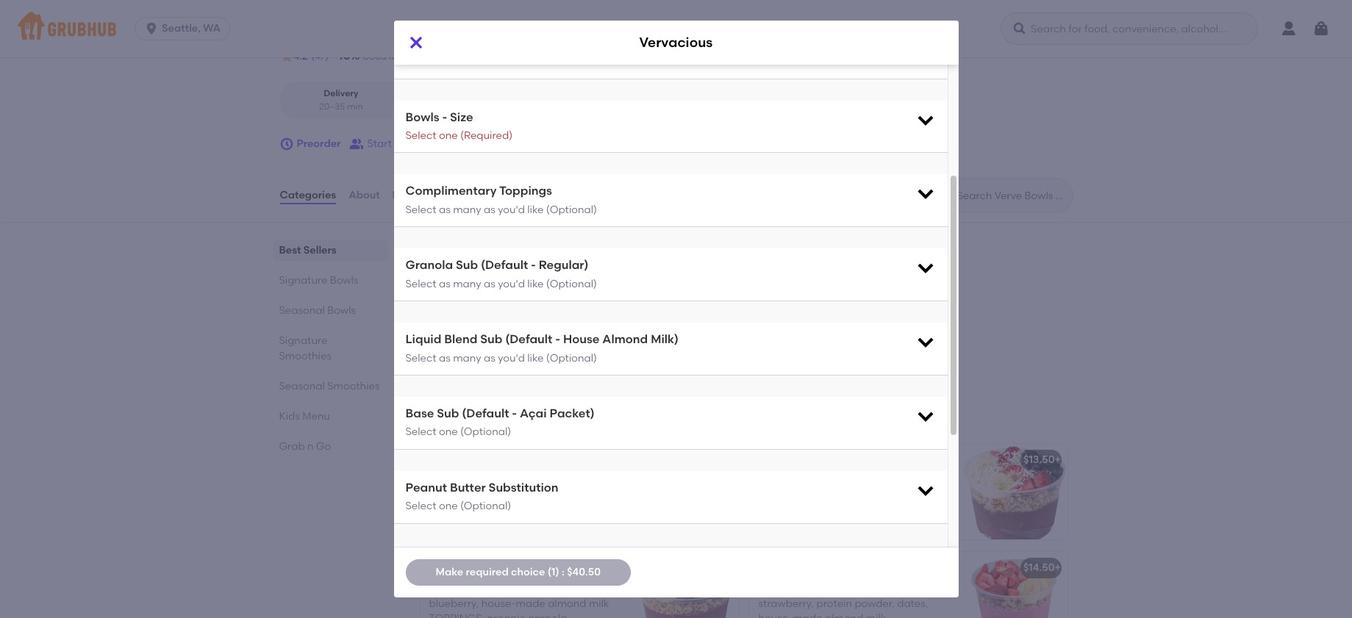 Task type: vqa. For each thing, say whether or not it's contained in the screenshot.
the "TOPPINGS:" within BASE: açai sorbet  TOPPINGS: organic granola, banana, strawberry, blueberry, honey, sweetened coconut
yes



Task type: describe. For each thing, give the bounding box(es) containing it.
make
[[436, 566, 463, 579]]

powder,
[[855, 598, 895, 610]]

+ for base: açai sorbet  toppings: organic granola, banana, strawberry, blueberry, honey, sweetened coconut
[[1055, 454, 1061, 466]]

2 min from the left
[[492, 101, 508, 112]]

select inside peanut butter substitution select one (optional)
[[406, 500, 437, 513]]

$13.50 for base: açai sorbet  toppings: organic granola, banana, strawberry, blueberry, honey, sweetened coconut
[[1024, 454, 1055, 466]]

like inside complimentary toppings select as many as you'd like (optional)
[[527, 204, 544, 216]]

east
[[315, 28, 336, 41]]

0.5 mi • 10–20 min
[[430, 101, 508, 112]]

1 vertical spatial crushed
[[532, 523, 572, 535]]

Input item quantity number field
[[495, 10, 528, 36]]

seattle, wa
[[162, 22, 221, 35]]

$13.50 for base: açai, banana, blueberry, peanut butter, house-made almond milk  toppings: organic granola, banana, strawberry, crushed almonds
[[696, 295, 727, 308]]

many inside liquid blend sub (default - house almond milk) select as many as you'd like (optional)
[[453, 352, 481, 364]]

best sellers
[[279, 244, 337, 257]]

sub for base
[[437, 407, 459, 421]]

banana, right butter
[[488, 478, 530, 490]]

food
[[389, 51, 408, 62]]

(206) 422-1319
[[625, 28, 694, 41]]

açai
[[520, 407, 547, 421]]

protein
[[817, 598, 852, 610]]

like inside liquid blend sub (default - house almond milk) select as many as you'd like (optional)
[[527, 352, 544, 364]]

seasonal smoothies
[[279, 380, 380, 393]]

svg image for granola sub (default - regular)
[[915, 258, 936, 278]]

base: up liquid
[[428, 319, 456, 331]]

banana, up liquid blend sub (default - house almond milk) select as many as you'd like (optional)
[[486, 319, 528, 331]]

one for butter
[[439, 500, 458, 513]]

honey,
[[869, 505, 902, 517]]

almond inside base: açai, banana, strawberry, blueberry, house-made almond milk toppings: organic granol
[[548, 598, 587, 610]]

reviews
[[392, 189, 433, 201]]

street
[[363, 28, 393, 41]]

açai, for vervacious
[[459, 319, 484, 331]]

0 vertical spatial peanut
[[428, 334, 464, 346]]

1319
[[675, 28, 694, 41]]

liquid blend sub (default - house almond milk) select as many as you'd like (optional)
[[406, 332, 679, 364]]

toppings: down blend
[[450, 349, 506, 361]]

sub inside liquid blend sub (default - house almond milk) select as many as you'd like (optional)
[[480, 332, 503, 346]]

grab
[[279, 441, 305, 453]]

good
[[362, 51, 387, 62]]

toppings
[[499, 184, 552, 198]]

pike
[[480, 28, 501, 41]]

start
[[367, 137, 392, 150]]

many inside granola sub (default - regular) select as many as you'd like (optional)
[[453, 278, 481, 290]]

(default for açai
[[462, 407, 509, 421]]

milk)
[[651, 332, 679, 346]]

1 vertical spatial base: açai, banana, blueberry, peanut butter, house-made almond milk  toppings: organic granola, banana, strawberry, crushed almonds
[[429, 478, 608, 550]]

base: inside the base: dragonfruit, banana, strawberry, protein powder, dates, house-made almond mi
[[759, 583, 787, 595]]

0 vertical spatial crushed
[[530, 364, 571, 376]]

delivery 20–35 min
[[319, 88, 363, 112]]

kids menu
[[279, 410, 330, 423]]

grubhub
[[501, 261, 546, 274]]

reviews button
[[392, 169, 434, 222]]

(optional) inside granola sub (default - regular) select as many as you'd like (optional)
[[546, 278, 597, 290]]

best seller
[[438, 439, 483, 450]]

bowls left "packet)"
[[496, 410, 542, 428]]

organic inside base: açai, banana, strawberry, blueberry, house-made almond milk toppings: organic granol
[[487, 613, 526, 618]]

0 vertical spatial vervacious
[[639, 34, 713, 51]]

categories
[[280, 189, 336, 201]]

kids
[[279, 410, 300, 423]]

berry yum image
[[628, 553, 738, 618]]

choice
[[511, 566, 545, 579]]

motorworks
[[503, 28, 561, 41]]

base: inside base: açai, banana, strawberry, blueberry, house-made almond milk toppings: organic granol
[[429, 583, 458, 595]]

blend
[[444, 332, 478, 346]]

(optional) inside complimentary toppings select as many as you'd like (optional)
[[546, 204, 597, 216]]

n
[[307, 441, 314, 453]]

size
[[450, 110, 473, 124]]

10–20
[[466, 101, 490, 112]]

sub for granola
[[456, 258, 478, 272]]

milk inside base: açai, banana, strawberry, blueberry, house-made almond milk toppings: organic granol
[[589, 598, 609, 610]]

dragonfruit,
[[790, 583, 849, 595]]

max
[[418, 26, 440, 38]]

yum
[[458, 562, 480, 575]]

start group order button
[[350, 131, 453, 157]]

organic down substitution
[[510, 508, 548, 520]]

middle
[[432, 28, 466, 41]]

regular)
[[539, 258, 589, 272]]

toppings: inside base: açai, banana, strawberry, blueberry, house-made almond milk toppings: organic granol
[[429, 613, 485, 618]]

$14.50
[[1024, 562, 1055, 575]]

grab n go
[[279, 441, 331, 453]]

toppings: inside the base: açai sorbet  toppings: organic granola, banana, strawberry, blueberry, honey, sweetened coconut
[[849, 475, 904, 487]]

:
[[562, 566, 565, 579]]

bowls up "seasonal bowls"
[[330, 274, 358, 287]]

(206) 422-1319 button
[[625, 28, 694, 43]]

ordered
[[444, 261, 484, 274]]

(1)
[[548, 566, 559, 579]]

- inside bowls - size select one (required)
[[442, 110, 447, 124]]

preorder
[[297, 137, 341, 150]]

(optional) inside "base sub (default - açai packet) select one (optional)"
[[460, 426, 511, 439]]

base: açai, banana, strawberry, blueberry, house-made almond milk toppings: organic granol
[[429, 583, 609, 618]]

(206)
[[625, 28, 651, 41]]

min inside the delivery 20–35 min
[[347, 101, 363, 112]]

quantity 10 max
[[406, 6, 456, 38]]

base: down best seller
[[429, 478, 458, 490]]

$13.50 + for base: açai sorbet  toppings: organic granola, banana, strawberry, blueberry, honey, sweetened coconut
[[1024, 454, 1061, 466]]

base sub (default - açai packet) select one (optional)
[[406, 407, 595, 439]]

search icon image
[[934, 187, 951, 204]]

granola, inside the base: açai sorbet  toppings: organic granola, banana, strawberry, blueberry, honey, sweetened coconut
[[800, 490, 841, 502]]

blueberry, inside the base: açai sorbet  toppings: organic granola, banana, strawberry, blueberry, honey, sweetened coconut
[[817, 505, 867, 517]]

berry yum
[[429, 562, 480, 575]]

pine
[[339, 28, 360, 41]]

bowls up signature smoothies at the left bottom
[[327, 304, 356, 317]]

group
[[394, 137, 424, 150]]

main navigation navigation
[[0, 0, 1352, 57]]

beast mode image
[[957, 553, 1067, 618]]

sorbet
[[814, 475, 846, 487]]

0.5
[[430, 101, 443, 112]]

4.2
[[294, 50, 308, 63]]

(default inside liquid blend sub (default - house almond milk) select as many as you'd like (optional)
[[505, 332, 553, 346]]

0 vertical spatial almonds
[[428, 379, 471, 391]]

house- right blend
[[501, 334, 536, 346]]

made inside the base: dragonfruit, banana, strawberry, protein powder, dates, house-made almond mi
[[793, 613, 823, 618]]

star icon image
[[279, 49, 294, 64]]

strawberry, inside base: açai, banana, strawberry, blueberry, house-made almond milk toppings: organic granol
[[532, 583, 588, 595]]

0 vertical spatial base: açai, banana, blueberry, peanut butter, house-made almond milk  toppings: organic granola, banana, strawberry, crushed almonds
[[428, 319, 606, 391]]

select inside bowls - size select one (required)
[[406, 130, 437, 142]]

verve bowl image
[[957, 444, 1067, 540]]

seasonal for seasonal bowls
[[279, 304, 325, 317]]

715 east pine street suite k middle of pike motorworks courtyard button
[[297, 27, 616, 43]]

2 vertical spatial granola,
[[551, 508, 592, 520]]

0 vertical spatial vervacious image
[[629, 286, 739, 381]]

house
[[563, 332, 600, 346]]

select inside granola sub (default - regular) select as many as you'd like (optional)
[[406, 278, 437, 290]]

1 vertical spatial signature bowls
[[417, 410, 542, 428]]

(47)
[[311, 50, 329, 62]]

strawberry, down blend
[[472, 364, 528, 376]]

toppings: down butter
[[452, 508, 507, 520]]

svg image for liquid blend sub (default - house almond milk)
[[915, 332, 936, 352]]

seasonal for seasonal smoothies
[[279, 380, 325, 393]]

smoothies for seasonal
[[327, 380, 380, 393]]

(required)
[[460, 130, 513, 142]]

banana, up berry yum
[[429, 523, 471, 535]]

seattle, wa button
[[135, 17, 236, 40]]

people icon image
[[350, 137, 364, 152]]

- inside liquid blend sub (default - house almond milk) select as many as you'd like (optional)
[[555, 332, 560, 346]]

best for best seller
[[438, 439, 457, 450]]

(optional) inside peanut butter substitution select one (optional)
[[460, 500, 511, 513]]

svg image inside preorder button
[[279, 137, 294, 152]]

select inside "base sub (default - açai packet) select one (optional)"
[[406, 426, 437, 439]]

svg image inside seattle, wa button
[[144, 21, 159, 36]]

like inside granola sub (default - regular) select as many as you'd like (optional)
[[527, 278, 544, 290]]

go
[[316, 441, 331, 453]]

seasonal bowls
[[279, 304, 356, 317]]

one inside "base sub (default - açai packet) select one (optional)"
[[439, 426, 458, 439]]

banana, inside the base: dragonfruit, banana, strawberry, protein powder, dates, house-made almond mi
[[851, 583, 894, 595]]

(optional) inside liquid blend sub (default - house almond milk) select as many as you'd like (optional)
[[546, 352, 597, 364]]

seller
[[459, 439, 483, 450]]



Task type: locate. For each thing, give the bounding box(es) containing it.
715
[[298, 28, 313, 41]]

you'd down 'grubhub' at left
[[498, 278, 525, 290]]

you'd inside granola sub (default - regular) select as many as you'd like (optional)
[[498, 278, 525, 290]]

select down 0.5
[[406, 130, 437, 142]]

1 vertical spatial smoothies
[[327, 380, 380, 393]]

(optional) down the house
[[546, 352, 597, 364]]

(default
[[481, 258, 528, 272], [505, 332, 553, 346], [462, 407, 509, 421]]

-
[[442, 110, 447, 124], [531, 258, 536, 272], [555, 332, 560, 346], [512, 407, 517, 421]]

signature down 'best sellers'
[[279, 274, 327, 287]]

milk
[[428, 349, 448, 361], [429, 508, 449, 520], [589, 598, 609, 610]]

2 vertical spatial açai,
[[460, 583, 485, 595]]

açai, for berry yum
[[460, 583, 485, 595]]

base: left dragonfruit,
[[759, 583, 787, 595]]

select inside liquid blend sub (default - house almond milk) select as many as you'd like (optional)
[[406, 352, 437, 364]]

2 vertical spatial milk
[[589, 598, 609, 610]]

granola, down sorbet
[[800, 490, 841, 502]]

0 vertical spatial sub
[[456, 258, 478, 272]]

organic
[[508, 349, 547, 361], [759, 490, 797, 502], [510, 508, 548, 520], [487, 613, 526, 618]]

svg image for complimentary toppings
[[915, 183, 936, 204]]

dates,
[[897, 598, 928, 610]]

many down ordered
[[453, 278, 481, 290]]

(default inside "base sub (default - açai packet) select one (optional)"
[[462, 407, 509, 421]]

option group
[[279, 82, 531, 119]]

smoothies
[[279, 350, 332, 363], [327, 380, 380, 393]]

açai
[[790, 475, 812, 487]]

organic up açai
[[508, 349, 547, 361]]

about button
[[348, 169, 381, 222]]

- left the regular)
[[531, 258, 536, 272]]

select down most
[[406, 278, 437, 290]]

sub right base at the left bottom of page
[[437, 407, 459, 421]]

0 vertical spatial you'd
[[498, 204, 525, 216]]

toppings: down make
[[429, 613, 485, 618]]

seasonal up kids menu
[[279, 380, 325, 393]]

blueberry, down "packet)"
[[532, 478, 582, 490]]

0 vertical spatial signature
[[279, 274, 327, 287]]

3 select from the top
[[406, 278, 437, 290]]

base: açai, banana, blueberry, peanut butter, house-made almond milk  toppings: organic granola, banana, strawberry, crushed almonds up "make required choice (1) : $40.50"
[[429, 478, 608, 550]]

best up most
[[417, 241, 451, 259]]

Search Verve Bowls - Capitol Hill search field
[[956, 189, 1068, 203]]

signature bowls up seller
[[417, 410, 542, 428]]

1 vertical spatial $13.50
[[1024, 454, 1055, 466]]

3 you'd from the top
[[498, 352, 525, 364]]

0 vertical spatial butter,
[[466, 334, 499, 346]]

bowls - size select one (required)
[[406, 110, 513, 142]]

strawberry, down dragonfruit,
[[759, 598, 814, 610]]

one inside bowls - size select one (required)
[[439, 130, 458, 142]]

1 like from the top
[[527, 204, 544, 216]]

banana, up powder,
[[851, 583, 894, 595]]

1 horizontal spatial signature bowls
[[417, 410, 542, 428]]

0 vertical spatial +
[[727, 295, 733, 308]]

house- down dragonfruit,
[[759, 613, 793, 618]]

many
[[453, 204, 481, 216], [453, 278, 481, 290], [453, 352, 481, 364]]

0 vertical spatial granola,
[[549, 349, 591, 361]]

signature bowls up "seasonal bowls"
[[279, 274, 358, 287]]

- left açai
[[512, 407, 517, 421]]

as
[[439, 204, 451, 216], [484, 204, 496, 216], [439, 278, 451, 290], [484, 278, 496, 290], [439, 352, 451, 364], [484, 352, 496, 364]]

0 vertical spatial $13.50 +
[[696, 295, 733, 308]]

1 vertical spatial almonds
[[429, 537, 473, 550]]

one for -
[[439, 130, 458, 142]]

1 vertical spatial sub
[[480, 332, 503, 346]]

peanut
[[428, 334, 464, 346], [429, 493, 465, 505]]

- inside "base sub (default - açai packet) select one (optional)"
[[512, 407, 517, 421]]

1 you'd from the top
[[498, 204, 525, 216]]

best for best sellers
[[279, 244, 301, 257]]

signature up best seller
[[417, 410, 493, 428]]

1 select from the top
[[406, 130, 437, 142]]

sellers for best sellers
[[304, 244, 337, 257]]

butter
[[450, 481, 486, 495]]

you'd down toppings
[[498, 204, 525, 216]]

1 vertical spatial milk
[[429, 508, 449, 520]]

0 vertical spatial milk
[[428, 349, 448, 361]]

bowls inside bowls - size select one (required)
[[406, 110, 439, 124]]

sub right blend
[[480, 332, 503, 346]]

svg image for base sub (default - açai packet)
[[915, 406, 936, 426]]

2 many from the top
[[453, 278, 481, 290]]

best for best sellers most ordered on grubhub
[[417, 241, 451, 259]]

mi
[[446, 101, 457, 112]]

base
[[406, 407, 434, 421]]

house- inside the base: dragonfruit, banana, strawberry, protein powder, dates, house-made almond mi
[[759, 613, 793, 618]]

base: dragonfruit, banana, strawberry, protein powder, dates, house-made almond mi
[[759, 583, 928, 618]]

sellers
[[455, 241, 506, 259], [304, 244, 337, 257]]

butter, right liquid
[[466, 334, 499, 346]]

0 horizontal spatial $13.50
[[696, 295, 727, 308]]

1 vertical spatial +
[[1055, 454, 1061, 466]]

signature bowls
[[279, 274, 358, 287], [417, 410, 542, 428]]

banana, inside base: açai, banana, strawberry, blueberry, house-made almond milk toppings: organic granol
[[488, 583, 530, 595]]

0 vertical spatial smoothies
[[279, 350, 332, 363]]

20–35
[[319, 101, 345, 112]]

1 one from the top
[[439, 130, 458, 142]]

1 many from the top
[[453, 204, 481, 216]]

2 like from the top
[[527, 278, 544, 290]]

2 one from the top
[[439, 426, 458, 439]]

bowls up start group order
[[406, 110, 439, 124]]

79
[[420, 50, 432, 62]]

required
[[466, 566, 509, 579]]

select down reviews
[[406, 204, 437, 216]]

almonds up berry yum
[[429, 537, 473, 550]]

berry
[[429, 562, 456, 575]]

1 vertical spatial peanut
[[429, 493, 465, 505]]

vervacious image
[[629, 286, 739, 381], [628, 444, 738, 540]]

0 horizontal spatial vervacious
[[428, 298, 483, 311]]

make required choice (1) : $40.50
[[436, 566, 601, 579]]

•
[[460, 101, 463, 112]]

1 vertical spatial many
[[453, 278, 481, 290]]

seasonal up signature smoothies at the left bottom
[[279, 304, 325, 317]]

house- down required
[[481, 598, 516, 610]]

many down blend
[[453, 352, 481, 364]]

min right 10–20
[[492, 101, 508, 112]]

2 vertical spatial like
[[527, 352, 544, 364]]

signature smoothies
[[279, 335, 332, 363]]

like up açai
[[527, 352, 544, 364]]

complimentary toppings select as many as you'd like (optional)
[[406, 184, 597, 216]]

courtyard
[[564, 28, 615, 41]]

2 vertical spatial (default
[[462, 407, 509, 421]]

signature inside signature smoothies
[[279, 335, 327, 347]]

min
[[347, 101, 363, 112], [492, 101, 508, 112]]

0 vertical spatial açai,
[[459, 319, 484, 331]]

0 vertical spatial many
[[453, 204, 481, 216]]

organic down "make required choice (1) : $40.50"
[[487, 613, 526, 618]]

best inside best sellers most ordered on grubhub
[[417, 241, 451, 259]]

1 vertical spatial one
[[439, 426, 458, 439]]

peanut butter substitution select one (optional)
[[406, 481, 559, 513]]

base: left açai on the bottom of the page
[[759, 475, 787, 487]]

select inside complimentary toppings select as many as you'd like (optional)
[[406, 204, 437, 216]]

2 vertical spatial many
[[453, 352, 481, 364]]

k
[[423, 28, 429, 41]]

sellers up on
[[455, 241, 506, 259]]

base: açai sorbet  toppings: organic granola, banana, strawberry, blueberry, honey, sweetened coconut
[[759, 475, 904, 532]]

house- right butter
[[503, 493, 537, 505]]

1 horizontal spatial $13.50 +
[[1024, 454, 1061, 466]]

preorder button
[[279, 131, 341, 157]]

(optional) down butter
[[460, 500, 511, 513]]

select down peanut
[[406, 500, 437, 513]]

blueberry,
[[531, 319, 581, 331], [532, 478, 582, 490], [817, 505, 867, 517], [429, 598, 479, 610]]

- left the house
[[555, 332, 560, 346]]

1 horizontal spatial $13.50
[[1024, 454, 1055, 466]]

base: inside the base: açai sorbet  toppings: organic granola, banana, strawberry, blueberry, honey, sweetened coconut
[[759, 475, 787, 487]]

0 horizontal spatial signature bowls
[[279, 274, 358, 287]]

you'd inside complimentary toppings select as many as you'd like (optional)
[[498, 204, 525, 216]]

2 vertical spatial you'd
[[498, 352, 525, 364]]

1 horizontal spatial vervacious
[[639, 34, 713, 51]]

banana, inside the base: açai sorbet  toppings: organic granola, banana, strawberry, blueberry, honey, sweetened coconut
[[844, 490, 886, 502]]

96
[[338, 50, 350, 62]]

2 select from the top
[[406, 204, 437, 216]]

packet)
[[550, 407, 595, 421]]

1 seasonal from the top
[[279, 304, 325, 317]]

start group order
[[367, 137, 453, 150]]

2 vertical spatial one
[[439, 500, 458, 513]]

sellers inside best sellers most ordered on grubhub
[[455, 241, 506, 259]]

base: down make
[[429, 583, 458, 595]]

6 select from the top
[[406, 500, 437, 513]]

one inside peanut butter substitution select one (optional)
[[439, 500, 458, 513]]

delivery
[[324, 88, 359, 99]]

1 horizontal spatial min
[[492, 101, 508, 112]]

0 horizontal spatial sellers
[[304, 244, 337, 257]]

2 you'd from the top
[[498, 278, 525, 290]]

strawberry, inside the base: dragonfruit, banana, strawberry, protein powder, dates, house-made almond mi
[[759, 598, 814, 610]]

1 min from the left
[[347, 101, 363, 112]]

milk down $40.50 at the bottom left
[[589, 598, 609, 610]]

you'd up açai
[[498, 352, 525, 364]]

milk down liquid
[[428, 349, 448, 361]]

almond
[[568, 334, 606, 346], [569, 493, 608, 505], [548, 598, 587, 610], [825, 613, 864, 618]]

on
[[486, 261, 499, 274]]

signature
[[279, 274, 327, 287], [279, 335, 327, 347], [417, 410, 493, 428]]

liquid
[[406, 332, 442, 346]]

complimentary
[[406, 184, 497, 198]]

signature down "seasonal bowls"
[[279, 335, 327, 347]]

blueberry, down make
[[429, 598, 479, 610]]

toppings: up honey,
[[849, 475, 904, 487]]

one down "size"
[[439, 130, 458, 142]]

0 vertical spatial one
[[439, 130, 458, 142]]

2 seasonal from the top
[[279, 380, 325, 393]]

blueberry, up liquid blend sub (default - house almond milk) select as many as you'd like (optional)
[[531, 319, 581, 331]]

strawberry, up sweetened
[[759, 505, 814, 517]]

select down liquid
[[406, 352, 437, 364]]

suite
[[395, 28, 420, 41]]

select
[[406, 130, 437, 142], [406, 204, 437, 216], [406, 278, 437, 290], [406, 352, 437, 364], [406, 426, 437, 439], [406, 500, 437, 513]]

1 vertical spatial (default
[[505, 332, 553, 346]]

seasonal
[[279, 304, 325, 317], [279, 380, 325, 393]]

organic down açai on the bottom of the page
[[759, 490, 797, 502]]

3 like from the top
[[527, 352, 544, 364]]

one
[[439, 130, 458, 142], [439, 426, 458, 439], [439, 500, 458, 513]]

2 vertical spatial +
[[1055, 562, 1061, 575]]

granola sub (default - regular) select as many as you'd like (optional)
[[406, 258, 597, 290]]

sellers down categories "button"
[[304, 244, 337, 257]]

açai, down seller
[[460, 478, 485, 490]]

quantity
[[406, 6, 456, 20]]

1 vertical spatial vervacious image
[[628, 444, 738, 540]]

peanut
[[406, 481, 447, 495]]

(optional) up seller
[[460, 426, 511, 439]]

açai,
[[459, 319, 484, 331], [460, 478, 485, 490], [460, 583, 485, 595]]

house-
[[501, 334, 536, 346], [503, 493, 537, 505], [481, 598, 516, 610], [759, 613, 793, 618]]

1 vertical spatial signature
[[279, 335, 327, 347]]

1 vertical spatial granola,
[[800, 490, 841, 502]]

min down "delivery"
[[347, 101, 363, 112]]

like down toppings
[[527, 204, 544, 216]]

granola,
[[549, 349, 591, 361], [800, 490, 841, 502], [551, 508, 592, 520]]

best left seller
[[438, 439, 457, 450]]

1 vertical spatial açai,
[[460, 478, 485, 490]]

strawberry, down :
[[532, 583, 588, 595]]

smoothies up menu in the left bottom of the page
[[327, 380, 380, 393]]

$13.50 +
[[696, 295, 733, 308], [1024, 454, 1061, 466]]

strawberry, inside the base: açai sorbet  toppings: organic granola, banana, strawberry, blueberry, honey, sweetened coconut
[[759, 505, 814, 517]]

0 vertical spatial (default
[[481, 258, 528, 272]]

0 vertical spatial signature bowls
[[279, 274, 358, 287]]

base: açai, banana, blueberry, peanut butter, house-made almond milk  toppings: organic granola, banana, strawberry, crushed almonds up açai
[[428, 319, 606, 391]]

coconut
[[816, 520, 857, 532]]

1 vertical spatial like
[[527, 278, 544, 290]]

blueberry, up coconut
[[817, 505, 867, 517]]

milk down peanut
[[429, 508, 449, 520]]

3 one from the top
[[439, 500, 458, 513]]

1 horizontal spatial sellers
[[455, 241, 506, 259]]

(optional) down toppings
[[546, 204, 597, 216]]

$13.50 + for base: açai, banana, blueberry, peanut butter, house-made almond milk  toppings: organic granola, banana, strawberry, crushed almonds
[[696, 295, 733, 308]]

banana, up honey,
[[844, 490, 886, 502]]

açai, down yum
[[460, 583, 485, 595]]

0 horizontal spatial min
[[347, 101, 363, 112]]

crushed down the house
[[530, 364, 571, 376]]

almond inside the base: dragonfruit, banana, strawberry, protein powder, dates, house-made almond mi
[[825, 613, 864, 618]]

you'd inside liquid blend sub (default - house almond milk) select as many as you'd like (optional)
[[498, 352, 525, 364]]

2 vertical spatial signature
[[417, 410, 493, 428]]

açai, up blend
[[459, 319, 484, 331]]

granola
[[406, 258, 453, 272]]

made inside base: açai, banana, strawberry, blueberry, house-made almond milk toppings: organic granol
[[516, 598, 545, 610]]

categories button
[[279, 169, 337, 222]]

substitution
[[489, 481, 559, 495]]

banana, down blend
[[428, 364, 470, 376]]

(default inside granola sub (default - regular) select as many as you'd like (optional)
[[481, 258, 528, 272]]

$40.50
[[567, 566, 601, 579]]

select down base at the left bottom of page
[[406, 426, 437, 439]]

- left "size"
[[442, 110, 447, 124]]

4 select from the top
[[406, 352, 437, 364]]

many down complimentary
[[453, 204, 481, 216]]

granola, down the house
[[549, 349, 591, 361]]

0 vertical spatial $13.50
[[696, 295, 727, 308]]

0 vertical spatial seasonal
[[279, 304, 325, 317]]

1 vertical spatial $13.50 +
[[1024, 454, 1061, 466]]

wa
[[203, 22, 221, 35]]

smoothies for signature
[[279, 350, 332, 363]]

(default for regular)
[[481, 258, 528, 272]]

- inside granola sub (default - regular) select as many as you'd like (optional)
[[531, 258, 536, 272]]

sub left on
[[456, 258, 478, 272]]

2 vertical spatial sub
[[437, 407, 459, 421]]

1 vertical spatial you'd
[[498, 278, 525, 290]]

you'd
[[498, 204, 525, 216], [498, 278, 525, 290], [498, 352, 525, 364]]

house- inside base: açai, banana, strawberry, blueberry, house-made almond milk toppings: organic granol
[[481, 598, 516, 610]]

one down butter
[[439, 500, 458, 513]]

sub inside granola sub (default - regular) select as many as you'd like (optional)
[[456, 258, 478, 272]]

sellers for best sellers most ordered on grubhub
[[455, 241, 506, 259]]

many inside complimentary toppings select as many as you'd like (optional)
[[453, 204, 481, 216]]

vervacious
[[639, 34, 713, 51], [428, 298, 483, 311]]

smoothies up seasonal smoothies
[[279, 350, 332, 363]]

banana, down "make required choice (1) : $40.50"
[[488, 583, 530, 595]]

svg image
[[144, 21, 159, 36], [279, 137, 294, 152], [915, 183, 936, 204], [915, 258, 936, 278], [915, 332, 936, 352], [915, 406, 936, 426]]

base: açai, banana, blueberry, peanut butter, house-made almond milk  toppings: organic granola, banana, strawberry, crushed almonds
[[428, 319, 606, 391], [429, 478, 608, 550]]

crushed up (1)
[[532, 523, 572, 535]]

+ for base: açai, banana, blueberry, peanut butter, house-made almond milk  toppings: organic granola, banana, strawberry, crushed almonds
[[727, 295, 733, 308]]

one up best seller
[[439, 426, 458, 439]]

of
[[468, 28, 478, 41]]

715 east pine street suite k middle of pike motorworks courtyard
[[298, 28, 615, 41]]

granola, down substitution
[[551, 508, 592, 520]]

(optional) down the regular)
[[546, 278, 597, 290]]

bowls
[[406, 110, 439, 124], [330, 274, 358, 287], [327, 304, 356, 317], [496, 410, 542, 428]]

organic inside the base: açai sorbet  toppings: organic granola, banana, strawberry, blueberry, honey, sweetened coconut
[[759, 490, 797, 502]]

10
[[406, 26, 416, 38]]

5 select from the top
[[406, 426, 437, 439]]

like down 'grubhub' at left
[[527, 278, 544, 290]]

option group containing delivery 20–35 min
[[279, 82, 531, 119]]

+
[[727, 295, 733, 308], [1055, 454, 1061, 466], [1055, 562, 1061, 575]]

1 vertical spatial seasonal
[[279, 380, 325, 393]]

svg image
[[476, 17, 488, 29], [535, 17, 547, 29], [1313, 20, 1330, 38], [1013, 21, 1027, 36], [407, 34, 425, 51], [915, 109, 936, 130], [915, 480, 936, 501]]

1 vertical spatial butter,
[[468, 493, 500, 505]]

sub inside "base sub (default - açai packet) select one (optional)"
[[437, 407, 459, 421]]

best down categories "button"
[[279, 244, 301, 257]]

blueberry, inside base: açai, banana, strawberry, blueberry, house-made almond milk toppings: organic granol
[[429, 598, 479, 610]]

3 many from the top
[[453, 352, 481, 364]]

seattle,
[[162, 22, 201, 35]]

butter, down seller
[[468, 493, 500, 505]]

açai, inside base: açai, banana, strawberry, blueberry, house-made almond milk toppings: organic granol
[[460, 583, 485, 595]]

0 horizontal spatial $13.50 +
[[696, 295, 733, 308]]

422-
[[653, 28, 675, 41]]

1 vertical spatial vervacious
[[428, 298, 483, 311]]

0 vertical spatial like
[[527, 204, 544, 216]]

almonds up base at the left bottom of page
[[428, 379, 471, 391]]

menu
[[302, 410, 330, 423]]

strawberry, down peanut butter substitution select one (optional)
[[474, 523, 529, 535]]



